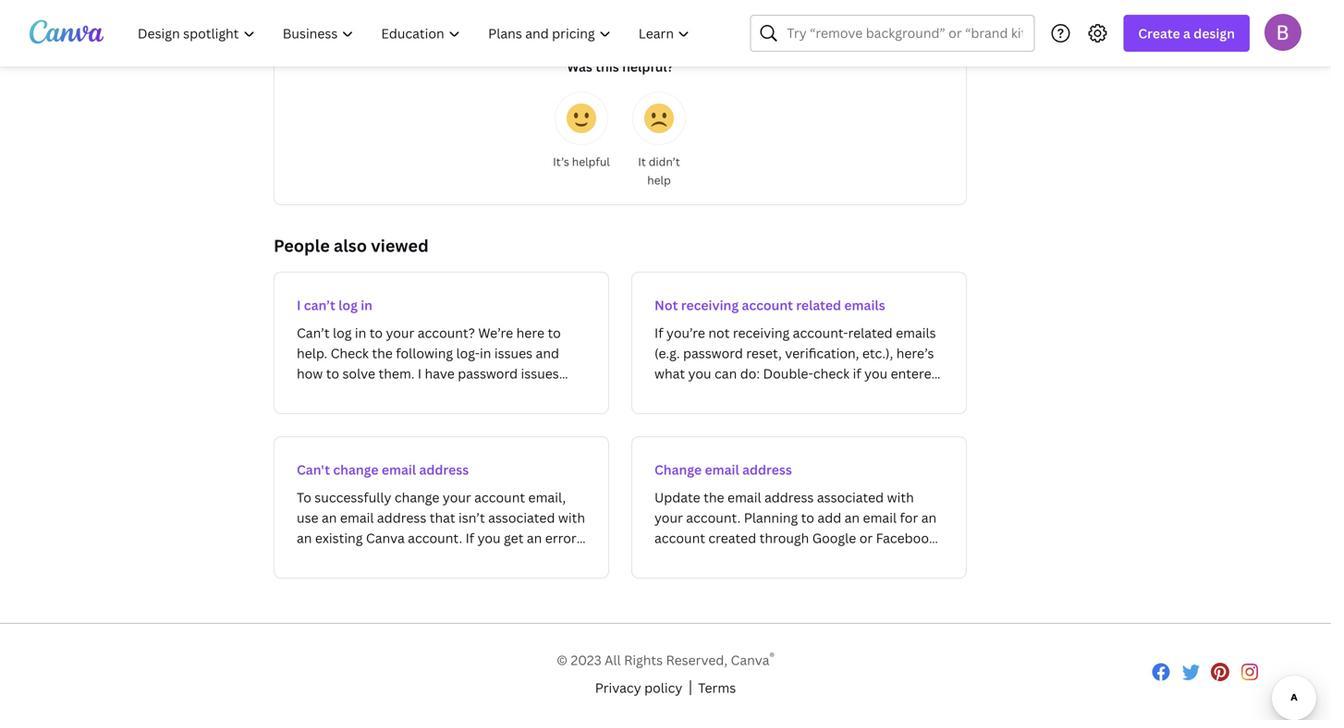 Task type: vqa. For each thing, say whether or not it's contained in the screenshot.
Keep on the right of page
no



Task type: locate. For each thing, give the bounding box(es) containing it.
it's
[[553, 154, 570, 169]]

rights
[[624, 652, 663, 669]]

©
[[557, 652, 568, 669]]

didn't
[[649, 154, 680, 169]]

email
[[382, 461, 416, 479], [705, 461, 740, 479]]

also
[[334, 234, 367, 257]]

0 horizontal spatial address
[[419, 461, 469, 479]]

not receiving account related emails link
[[632, 272, 967, 414]]

design
[[1194, 25, 1236, 42]]

i can't log in
[[297, 296, 373, 314]]

change email address
[[655, 461, 792, 479]]

emails
[[845, 296, 886, 314]]

privacy policy link
[[595, 678, 683, 698]]

create
[[1139, 25, 1181, 42]]

can't change email address
[[297, 461, 469, 479]]

address
[[419, 461, 469, 479], [743, 461, 792, 479]]

change email address link
[[632, 437, 967, 579]]

privacy policy
[[595, 679, 683, 697]]

was this helpful?
[[567, 58, 674, 75]]

1 horizontal spatial email
[[705, 461, 740, 479]]

address right "change" on the bottom
[[743, 461, 792, 479]]

reserved,
[[666, 652, 728, 669]]

people also viewed
[[274, 234, 429, 257]]

terms
[[699, 679, 736, 697]]

1 address from the left
[[419, 461, 469, 479]]

related
[[797, 296, 842, 314]]

2023
[[571, 652, 602, 669]]

Try "remove background" or "brand kit" search field
[[787, 16, 1023, 51]]

log
[[339, 296, 358, 314]]

account
[[742, 296, 793, 314]]

email right change on the left of the page
[[382, 461, 416, 479]]

email right "change" on the bottom
[[705, 461, 740, 479]]

change
[[333, 461, 379, 479]]

it
[[638, 154, 646, 169]]

create a design
[[1139, 25, 1236, 42]]

1 email from the left
[[382, 461, 416, 479]]

can't
[[297, 461, 330, 479]]

viewed
[[371, 234, 429, 257]]

0 horizontal spatial email
[[382, 461, 416, 479]]

terms link
[[699, 678, 736, 698]]

not receiving account related emails
[[655, 296, 886, 314]]

it's helpful
[[553, 154, 610, 169]]

address right change on the left of the page
[[419, 461, 469, 479]]

privacy
[[595, 679, 642, 697]]

email inside "change email address" link
[[705, 461, 740, 479]]

😔 image
[[645, 104, 674, 133]]

canva
[[731, 652, 770, 669]]

1 horizontal spatial address
[[743, 461, 792, 479]]

2 email from the left
[[705, 461, 740, 479]]

®
[[770, 649, 775, 664]]



Task type: describe. For each thing, give the bounding box(es) containing it.
i
[[297, 296, 301, 314]]

change
[[655, 461, 702, 479]]

a
[[1184, 25, 1191, 42]]

this
[[596, 58, 619, 75]]

top level navigation element
[[126, 15, 706, 52]]

it didn't help
[[638, 154, 680, 188]]

bob builder image
[[1265, 14, 1302, 51]]

receiving
[[681, 296, 739, 314]]

help
[[648, 172, 671, 188]]

people
[[274, 234, 330, 257]]

2 address from the left
[[743, 461, 792, 479]]

create a design button
[[1124, 15, 1250, 52]]

helpful
[[572, 154, 610, 169]]

i can't log in link
[[274, 272, 610, 414]]

policy
[[645, 679, 683, 697]]

address inside 'link'
[[419, 461, 469, 479]]

🙂 image
[[567, 104, 597, 133]]

can't
[[304, 296, 336, 314]]

can't change email address link
[[274, 437, 610, 579]]

was
[[567, 58, 593, 75]]

not
[[655, 296, 678, 314]]

all
[[605, 652, 621, 669]]

© 2023 all rights reserved, canva ®
[[557, 649, 775, 669]]

email inside can't change email address 'link'
[[382, 461, 416, 479]]

in
[[361, 296, 373, 314]]

helpful?
[[623, 58, 674, 75]]



